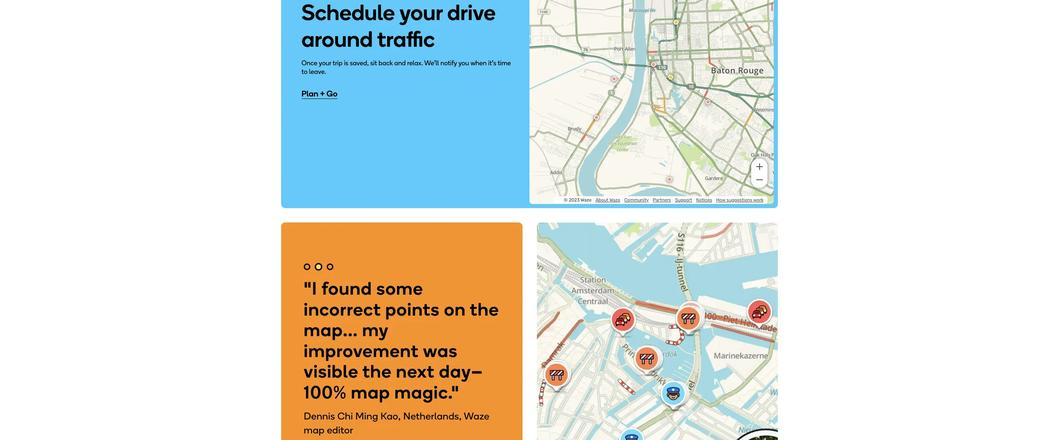 Task type: vqa. For each thing, say whether or not it's contained in the screenshot.
100%
yes



Task type: locate. For each thing, give the bounding box(es) containing it.
editor
[[327, 424, 353, 436]]

0 horizontal spatial map
[[304, 424, 325, 436]]

when
[[471, 59, 487, 67]]

incorrect
[[304, 298, 381, 320]]

1 horizontal spatial the
[[470, 298, 499, 320]]

dennis
[[304, 410, 335, 422]]

notify
[[441, 59, 457, 67]]

map up the ming
[[351, 381, 390, 403]]

trip
[[333, 59, 343, 67]]

0 vertical spatial map
[[351, 381, 390, 403]]

1 vertical spatial the
[[363, 361, 392, 382]]

your inside "schedule your drive around traffic"
[[400, 0, 443, 26]]

schedule your drive around traffic
[[302, 0, 496, 52]]

0 vertical spatial your
[[400, 0, 443, 26]]

kao,
[[381, 410, 401, 422]]

100%
[[304, 381, 347, 403]]

the
[[470, 298, 499, 320], [363, 361, 392, 382]]

your inside once your trip is saved, sit back and relax. we'll notify you when it's time to leave.
[[319, 59, 332, 67]]

we'll
[[425, 59, 439, 67]]

0 horizontal spatial the
[[363, 361, 392, 382]]

1 horizontal spatial map
[[351, 381, 390, 403]]

map inside dennis chi ming kao, netherlands, waze map editor
[[304, 424, 325, 436]]

day–
[[439, 361, 483, 382]]

map down dennis
[[304, 424, 325, 436]]

is
[[344, 59, 349, 67]]

the left next
[[363, 361, 392, 382]]

the right the on
[[470, 298, 499, 320]]

a map of amsterdam central with icons of construction marker, police officer, and cars in traffic visible on a several roads image
[[537, 223, 778, 440]]

waze
[[464, 410, 490, 422]]

your for drive
[[400, 0, 443, 26]]

go
[[327, 89, 338, 99]]

relax.
[[407, 59, 423, 67]]

0 vertical spatial the
[[470, 298, 499, 320]]

your
[[400, 0, 443, 26], [319, 59, 332, 67]]

your for trip
[[319, 59, 332, 67]]

ming
[[355, 410, 378, 422]]

1 vertical spatial map
[[304, 424, 325, 436]]

was
[[423, 340, 458, 362]]

map
[[351, 381, 390, 403], [304, 424, 325, 436]]

leave.
[[309, 67, 326, 75]]

1 vertical spatial your
[[319, 59, 332, 67]]

"i
[[304, 278, 317, 299]]

0 horizontal spatial your
[[319, 59, 332, 67]]

plan + go link
[[302, 89, 338, 99]]

points
[[385, 298, 440, 320]]

1 horizontal spatial your
[[400, 0, 443, 26]]



Task type: describe. For each thing, give the bounding box(es) containing it.
chi
[[337, 410, 353, 422]]

time
[[498, 59, 511, 67]]

map inside "i found some incorrect points on the map... my improvement was visible the next day– 100% map magic."
[[351, 381, 390, 403]]

it's
[[488, 59, 497, 67]]

saved,
[[350, 59, 369, 67]]

my
[[362, 319, 389, 341]]

next
[[396, 361, 435, 382]]

once your trip is saved, sit back and relax. we'll notify you when it's time to leave.
[[302, 59, 511, 75]]

improvement
[[304, 340, 419, 362]]

map...
[[304, 319, 358, 341]]

netherlands,
[[403, 410, 462, 422]]

magic."
[[394, 381, 459, 403]]

visible
[[304, 361, 359, 382]]

"i found some incorrect points on the map... my improvement was visible the next day– 100% map magic."
[[304, 278, 499, 403]]

drive
[[448, 0, 496, 26]]

traffic
[[377, 26, 435, 52]]

on
[[444, 298, 466, 320]]

+
[[320, 89, 325, 99]]

schedule
[[302, 0, 395, 26]]

to
[[302, 67, 308, 75]]

plan
[[302, 89, 319, 99]]

back
[[379, 59, 393, 67]]

and
[[395, 59, 406, 67]]

some
[[376, 278, 423, 299]]

sit
[[371, 59, 377, 67]]

found
[[322, 278, 372, 299]]

you
[[459, 59, 469, 67]]

around
[[302, 26, 373, 52]]

dennis chi ming kao, netherlands, waze map editor
[[304, 410, 490, 436]]

plan + go
[[302, 89, 338, 99]]

once
[[302, 59, 318, 67]]



